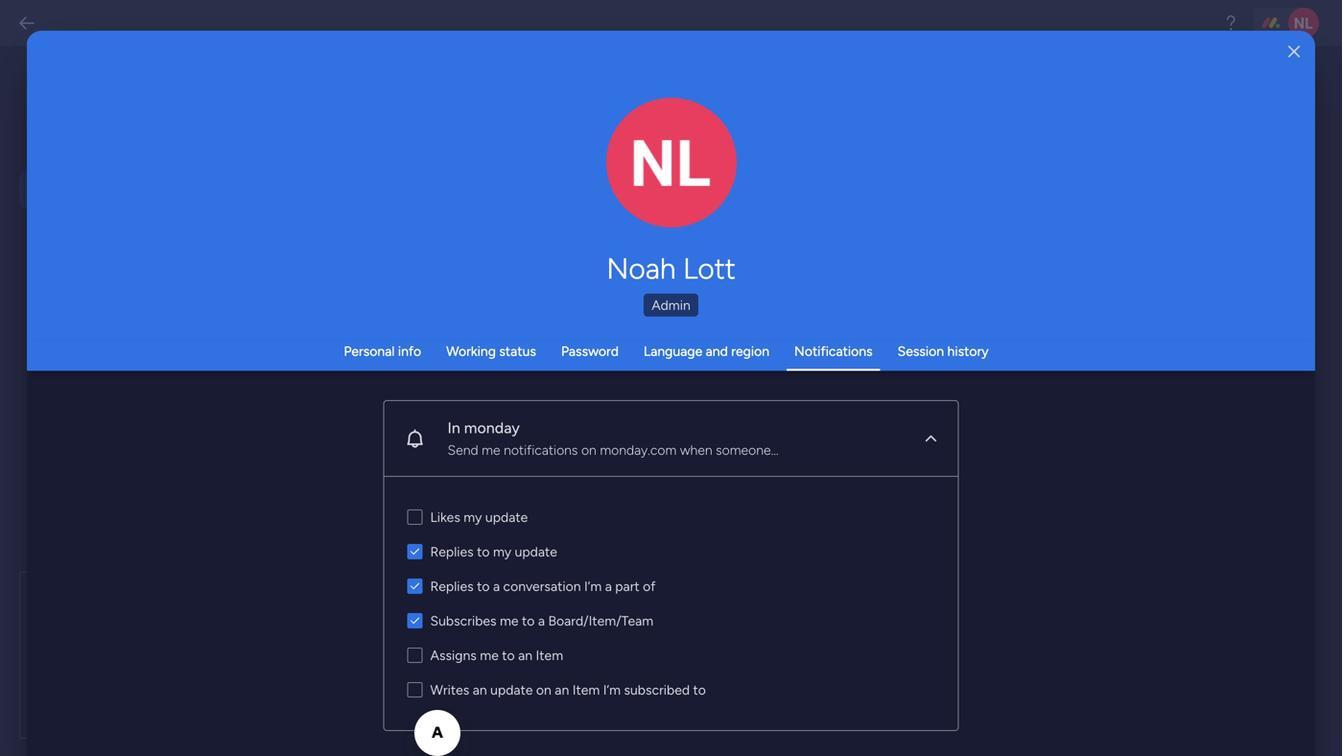 Task type: vqa. For each thing, say whether or not it's contained in the screenshot.
Explore
no



Task type: describe. For each thing, give the bounding box(es) containing it.
1 vertical spatial account
[[463, 576, 526, 596]]

to down replies to my update
[[477, 578, 490, 594]]

subscribes
[[430, 613, 497, 629]]

widget.
[[540, 354, 584, 370]]

decide whether or not to present weekends on the timeline. this will set the default presentation mode, and users may change it from each timeline view or widget.
[[319, 313, 678, 370]]

timeline.
[[627, 313, 678, 330]]

in right places
[[689, 166, 700, 183]]

subscribed
[[624, 682, 690, 698]]

replies for replies to a conversation i'm a part of
[[430, 578, 474, 594]]

weekends inside the decide whether or not to present weekends on the timeline. this will set the default presentation mode, and users may change it from each timeline view or widget.
[[522, 313, 582, 330]]

present
[[473, 313, 519, 330]]

to inside the decide whether or not to present weekends on the timeline. this will set the default presentation mode, and users may change it from each timeline view or widget.
[[456, 313, 469, 330]]

export
[[718, 684, 757, 700]]

packed
[[409, 629, 453, 645]]

may
[[641, 333, 666, 350]]

status
[[499, 343, 536, 359]]

day
[[419, 166, 441, 183]]

from
[[378, 354, 406, 370]]

shareable
[[544, 609, 603, 625]]

when
[[680, 442, 712, 458]]

change the first day of the week in the all date related places in the system (date picker, timeline, etc..)
[[319, 166, 700, 203]]

week
[[483, 166, 515, 183]]

to up the "export your whole account in a zip file (.zip)"
[[477, 544, 490, 560]]

exclude files attached to board columns & updates for a faster export
[[342, 684, 757, 700]]

profile
[[677, 173, 712, 188]]

admin
[[652, 297, 691, 313]]

your
[[374, 576, 408, 596]]

personal info
[[344, 343, 421, 359]]

api
[[72, 348, 98, 369]]

export for export your whole account in a zip file (.zip)
[[319, 576, 370, 596]]

monday
[[464, 419, 520, 437]]

system
[[342, 187, 385, 203]]

attached
[[420, 684, 474, 700]]

me for subscribes
[[500, 613, 519, 629]]

whole
[[412, 576, 459, 596]]

2 horizontal spatial and
[[706, 343, 728, 359]]

change for change profile picture
[[631, 173, 674, 188]]

likes my update
[[430, 509, 528, 525]]

might
[[646, 629, 681, 645]]

date
[[571, 166, 598, 183]]

set
[[369, 333, 388, 350]]

lott
[[683, 251, 736, 286]]

update for my
[[485, 509, 528, 525]]

0 vertical spatial account
[[393, 527, 478, 555]]

users
[[606, 333, 638, 350]]

beta
[[638, 94, 665, 110]]

change profile picture button
[[606, 98, 737, 228]]

zip
[[562, 576, 584, 596]]

decide
[[319, 313, 361, 330]]

into
[[456, 629, 479, 645]]

places
[[647, 166, 686, 183]]

file inside all of the account's boards (including shareable and private boards) will be packed into a zip file with any files you might have in those boards.
[[516, 629, 535, 645]]

learn
[[433, 727, 469, 745]]

work
[[514, 92, 552, 111]]

me for assigns
[[480, 647, 499, 664]]

v2 export image
[[387, 728, 402, 744]]

0 horizontal spatial files
[[392, 684, 417, 700]]

replies for replies to my update
[[430, 544, 474, 560]]

the inside all of the account's boards (including shareable and private boards) will be packed into a zip file with any files you might have in those boards.
[[353, 609, 373, 625]]

language and region link
[[644, 343, 769, 359]]

those
[[364, 649, 398, 665]]

change profile picture
[[631, 173, 712, 204]]

0 horizontal spatial or
[[417, 313, 429, 330]]

history
[[947, 343, 989, 359]]

with
[[538, 629, 564, 645]]

export for export account data
[[319, 527, 387, 555]]

the up from
[[391, 333, 411, 350]]

each
[[410, 354, 439, 370]]

all
[[555, 166, 568, 183]]

noah lott
[[607, 251, 736, 286]]

close image
[[1288, 45, 1300, 59]]

first
[[392, 166, 416, 183]]

language and region
[[644, 343, 769, 359]]

learn more link
[[433, 726, 505, 747]]

noah lott image
[[1288, 8, 1319, 38]]

account's
[[376, 609, 433, 625]]

on inside "in monday send me notifications on monday.com when someone..."
[[581, 442, 597, 458]]

the left all
[[532, 166, 552, 183]]

(date
[[388, 187, 420, 203]]

picture
[[652, 189, 691, 204]]

this
[[319, 333, 343, 350]]

boards.
[[401, 649, 445, 665]]

work schedule
[[514, 92, 621, 111]]

the up system
[[369, 166, 388, 183]]

region containing likes my update
[[384, 477, 958, 730]]

update for an
[[490, 682, 533, 698]]

api button
[[19, 340, 242, 378]]

working status link
[[446, 343, 536, 359]]

2 horizontal spatial an
[[555, 682, 569, 698]]

default
[[414, 333, 457, 350]]

any
[[567, 629, 589, 645]]

a inside all of the account's boards (including shareable and private boards) will be packed into a zip file with any files you might have in those boards.
[[483, 629, 490, 645]]

have
[[319, 649, 347, 665]]

in
[[448, 419, 460, 437]]

boards
[[436, 609, 478, 625]]



Task type: locate. For each thing, give the bounding box(es) containing it.
1 horizontal spatial will
[[368, 629, 387, 645]]

schedule
[[556, 92, 621, 111]]

in up subscribes me to a board/item/team
[[531, 576, 544, 596]]

send
[[448, 442, 478, 458]]

the up boards)
[[353, 609, 373, 625]]

to left export
[[693, 682, 706, 698]]

hide
[[347, 397, 376, 414]]

my up the "export your whole account in a zip file (.zip)"
[[493, 544, 511, 560]]

1 horizontal spatial item
[[572, 682, 600, 698]]

password
[[561, 343, 619, 359]]

exclude
[[342, 684, 389, 700]]

to left board
[[477, 684, 490, 700]]

export up all
[[319, 576, 370, 596]]

whether
[[364, 313, 414, 330]]

writes
[[430, 682, 469, 698]]

of
[[444, 166, 457, 183], [643, 578, 656, 594], [337, 609, 350, 625]]

2 vertical spatial on
[[536, 682, 552, 698]]

an left &
[[555, 682, 569, 698]]

part
[[615, 578, 640, 594]]

and inside all of the account's boards (including shareable and private boards) will be packed into a zip file with any files you might have in those boards.
[[606, 609, 629, 625]]

in
[[518, 166, 529, 183], [689, 166, 700, 183], [531, 576, 544, 596], [350, 649, 361, 665]]

1 horizontal spatial change
[[631, 173, 674, 188]]

subscribes me to a board/item/team
[[430, 613, 654, 629]]

1 vertical spatial replies
[[430, 578, 474, 594]]

1 horizontal spatial an
[[518, 647, 533, 664]]

1 horizontal spatial my
[[493, 544, 511, 560]]

or
[[417, 313, 429, 330], [524, 354, 537, 370]]

0 vertical spatial will
[[346, 333, 366, 350]]

the up users
[[604, 313, 624, 330]]

will inside all of the account's boards (including shareable and private boards) will be packed into a zip file with any files you might have in those boards.
[[368, 629, 387, 645]]

change inside change profile picture
[[631, 173, 674, 188]]

item
[[536, 647, 563, 664], [572, 682, 600, 698]]

1 vertical spatial will
[[368, 629, 387, 645]]

updates
[[597, 684, 646, 700]]

me down zip
[[480, 647, 499, 664]]

files inside all of the account's boards (including shareable and private boards) will be packed into a zip file with any files you might have in those boards.
[[592, 629, 617, 645]]

to right the not
[[456, 313, 469, 330]]

files right any
[[592, 629, 617, 645]]

boards)
[[319, 629, 364, 645]]

change
[[319, 354, 363, 370]]

export account data
[[319, 527, 530, 555]]

private
[[632, 609, 673, 625]]

0 vertical spatial me
[[482, 442, 500, 458]]

related
[[602, 166, 644, 183]]

1 vertical spatial update
[[515, 544, 557, 560]]

2 vertical spatial update
[[490, 682, 533, 698]]

presentation
[[460, 333, 536, 350]]

session history
[[898, 343, 989, 359]]

noah lott button
[[407, 251, 935, 286]]

likes
[[430, 509, 460, 525]]

export your whole account in a zip file (.zip)
[[319, 576, 655, 596]]

weekends up mode,
[[522, 313, 582, 330]]

notifications
[[504, 442, 578, 458]]

i'm
[[584, 578, 602, 594], [603, 682, 621, 698]]

0 horizontal spatial and
[[580, 333, 603, 350]]

1 vertical spatial on
[[581, 442, 597, 458]]

1 vertical spatial file
[[516, 629, 535, 645]]

1 vertical spatial my
[[493, 544, 511, 560]]

on right notifications
[[581, 442, 597, 458]]

me down monday on the bottom of page
[[482, 442, 500, 458]]

1 vertical spatial of
[[643, 578, 656, 594]]

0 vertical spatial i'm
[[584, 578, 602, 594]]

2 replies from the top
[[430, 578, 474, 594]]

an down subscribes me to a board/item/team
[[518, 647, 533, 664]]

2 vertical spatial me
[[480, 647, 499, 664]]

account down likes
[[393, 527, 478, 555]]

monday.com
[[600, 442, 677, 458]]

on
[[585, 313, 601, 330], [581, 442, 597, 458], [536, 682, 552, 698]]

(including
[[481, 609, 540, 625]]

more
[[472, 727, 505, 745]]

of inside all of the account's boards (including shareable and private boards) will be packed into a zip file with any files you might have in those boards.
[[337, 609, 350, 625]]

writes an update on an item i'm subscribed to
[[430, 682, 706, 698]]

1 horizontal spatial i'm
[[603, 682, 621, 698]]

1 vertical spatial weekends
[[385, 378, 445, 394]]

will up those
[[368, 629, 387, 645]]

weekends down show weekends
[[379, 397, 439, 414]]

file
[[589, 576, 612, 596], [516, 629, 535, 645]]

change
[[319, 166, 365, 183], [631, 173, 674, 188]]

1 horizontal spatial or
[[524, 354, 537, 370]]

account down replies to my update
[[463, 576, 526, 596]]

will inside the decide whether or not to present weekends on the timeline. this will set the default presentation mode, and users may change it from each timeline view or widget.
[[346, 333, 366, 350]]

show weekends
[[347, 378, 445, 394]]

not
[[433, 313, 453, 330]]

assigns
[[430, 647, 477, 664]]

file right zip
[[516, 629, 535, 645]]

0 vertical spatial file
[[589, 576, 612, 596]]

personal
[[344, 343, 395, 359]]

2 export from the top
[[319, 576, 370, 596]]

in inside all of the account's boards (including shareable and private boards) will be packed into a zip file with any files you might have in those boards.
[[350, 649, 361, 665]]

my right likes
[[464, 509, 482, 525]]

assigns me to an item
[[430, 647, 563, 664]]

or right view
[[524, 354, 537, 370]]

on inside the decide whether or not to present weekends on the timeline. this will set the default presentation mode, and users may change it from each timeline view or widget.
[[585, 313, 601, 330]]

0 vertical spatial update
[[485, 509, 528, 525]]

board
[[493, 684, 528, 700]]

1 horizontal spatial and
[[606, 609, 629, 625]]

noah
[[607, 251, 676, 286]]

for
[[649, 684, 667, 700]]

weekends down each
[[385, 378, 445, 394]]

columns
[[531, 684, 582, 700]]

in monday send me notifications on monday.com when someone...
[[448, 419, 779, 458]]

2 vertical spatial weekends
[[379, 397, 439, 414]]

view
[[493, 354, 521, 370]]

and
[[580, 333, 603, 350], [706, 343, 728, 359], [606, 609, 629, 625]]

replies up "boards"
[[430, 578, 474, 594]]

change for change the first day of the week in the all date related places in the system (date picker, timeline, etc..)
[[319, 166, 365, 183]]

weekends for show weekends
[[385, 378, 445, 394]]

(.zip)
[[616, 576, 655, 596]]

1 replies from the top
[[430, 544, 474, 560]]

files
[[592, 629, 617, 645], [392, 684, 417, 700]]

the left week
[[460, 166, 480, 183]]

0 vertical spatial replies
[[430, 544, 474, 560]]

2 vertical spatial of
[[337, 609, 350, 625]]

a
[[549, 576, 557, 596], [493, 578, 500, 594], [605, 578, 612, 594], [538, 613, 545, 629], [483, 629, 490, 645], [670, 684, 677, 700]]

export up your
[[319, 527, 387, 555]]

0 vertical spatial weekends
[[522, 313, 582, 330]]

1 vertical spatial item
[[572, 682, 600, 698]]

me up assigns me to an item on the left bottom of the page
[[500, 613, 519, 629]]

change up picture
[[631, 173, 674, 188]]

0 vertical spatial my
[[464, 509, 482, 525]]

0 horizontal spatial file
[[516, 629, 535, 645]]

timeline
[[442, 354, 490, 370]]

1 vertical spatial me
[[500, 613, 519, 629]]

of right day
[[444, 166, 457, 183]]

account
[[393, 527, 478, 555], [463, 576, 526, 596]]

someone...
[[716, 442, 779, 458]]

change up system
[[319, 166, 365, 183]]

1 vertical spatial files
[[392, 684, 417, 700]]

will left set
[[346, 333, 366, 350]]

0 horizontal spatial item
[[536, 647, 563, 664]]

of inside change the first day of the week in the all date related places in the system (date picker, timeline, etc..)
[[444, 166, 457, 183]]

faster
[[680, 684, 715, 700]]

0 horizontal spatial my
[[464, 509, 482, 525]]

password link
[[561, 343, 619, 359]]

me inside "in monday send me notifications on monday.com when someone..."
[[482, 442, 500, 458]]

the left system
[[319, 187, 338, 203]]

show
[[347, 378, 381, 394]]

1 horizontal spatial of
[[444, 166, 457, 183]]

1 vertical spatial or
[[524, 354, 537, 370]]

be
[[391, 629, 406, 645]]

picker,
[[424, 187, 463, 203]]

to left with
[[522, 613, 535, 629]]

2 horizontal spatial of
[[643, 578, 656, 594]]

you
[[620, 629, 642, 645]]

file left part
[[589, 576, 612, 596]]

change inside change the first day of the week in the all date related places in the system (date picker, timeline, etc..)
[[319, 166, 365, 183]]

on up 'password' link
[[585, 313, 601, 330]]

update up conversation
[[515, 544, 557, 560]]

0 vertical spatial item
[[536, 647, 563, 664]]

working
[[446, 343, 496, 359]]

1 horizontal spatial files
[[592, 629, 617, 645]]

an right writes
[[473, 682, 487, 698]]

region
[[384, 477, 958, 730]]

region
[[731, 343, 769, 359]]

0 vertical spatial or
[[417, 313, 429, 330]]

and left "region"
[[706, 343, 728, 359]]

board/item/team
[[548, 613, 654, 629]]

help image
[[1221, 13, 1241, 33]]

0 vertical spatial of
[[444, 166, 457, 183]]

session
[[898, 343, 944, 359]]

in up etc..)
[[518, 166, 529, 183]]

in right have
[[350, 649, 361, 665]]

and left users
[[580, 333, 603, 350]]

&
[[585, 684, 594, 700]]

will
[[346, 333, 366, 350], [368, 629, 387, 645]]

data
[[484, 527, 530, 555]]

back to workspace image
[[17, 13, 36, 33]]

i'm right &
[[603, 682, 621, 698]]

of right all
[[337, 609, 350, 625]]

and inside the decide whether or not to present weekends on the timeline. this will set the default presentation mode, and users may change it from each timeline view or widget.
[[580, 333, 603, 350]]

0 vertical spatial export
[[319, 527, 387, 555]]

notifications link
[[794, 343, 873, 359]]

etc..)
[[521, 187, 551, 203]]

update up data
[[485, 509, 528, 525]]

and up the you
[[606, 609, 629, 625]]

replies down likes
[[430, 544, 474, 560]]

files right exclude
[[392, 684, 417, 700]]

timeline,
[[466, 187, 517, 203]]

0 vertical spatial files
[[592, 629, 617, 645]]

personal info link
[[344, 343, 421, 359]]

1 export from the top
[[319, 527, 387, 555]]

to down zip
[[502, 647, 515, 664]]

or left the not
[[417, 313, 429, 330]]

1 vertical spatial i'm
[[603, 682, 621, 698]]

0 horizontal spatial of
[[337, 609, 350, 625]]

0 horizontal spatial change
[[319, 166, 365, 183]]

to
[[456, 313, 469, 330], [477, 544, 490, 560], [477, 578, 490, 594], [522, 613, 535, 629], [502, 647, 515, 664], [693, 682, 706, 698], [477, 684, 490, 700]]

1 horizontal spatial file
[[589, 576, 612, 596]]

0 vertical spatial on
[[585, 313, 601, 330]]

update down assigns me to an item on the left bottom of the page
[[490, 682, 533, 698]]

me
[[482, 442, 500, 458], [500, 613, 519, 629], [480, 647, 499, 664]]

info
[[398, 343, 421, 359]]

0 horizontal spatial i'm
[[584, 578, 602, 594]]

1 vertical spatial export
[[319, 576, 370, 596]]

0 horizontal spatial an
[[473, 682, 487, 698]]

0 horizontal spatial will
[[346, 333, 366, 350]]

of right part
[[643, 578, 656, 594]]

weekends for hide weekends
[[379, 397, 439, 414]]

i'm left part
[[584, 578, 602, 594]]

learn more
[[433, 727, 505, 745]]

on right board
[[536, 682, 552, 698]]

all
[[319, 609, 334, 625]]

an
[[518, 647, 533, 664], [473, 682, 487, 698], [555, 682, 569, 698]]



